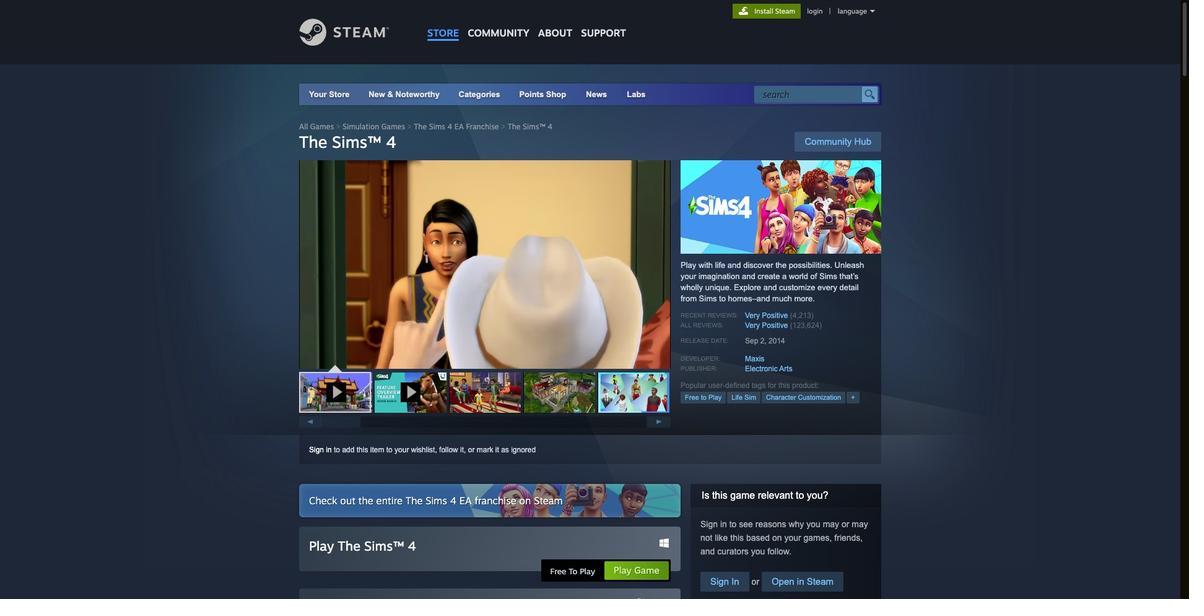 Task type: vqa. For each thing, say whether or not it's contained in the screenshot.
View in the IGNORED 1 Titles You Marked As 'Ignored' View titles marked ignored
no



Task type: describe. For each thing, give the bounding box(es) containing it.
product:
[[792, 382, 819, 390]]

character
[[766, 394, 796, 401]]

sims inside 'link'
[[426, 495, 447, 507]]

free to play
[[550, 567, 595, 577]]

arts
[[779, 365, 793, 374]]

the down noteworthy
[[414, 122, 427, 131]]

explore
[[734, 283, 761, 292]]

play game
[[614, 565, 660, 577]]

character customization link
[[762, 392, 846, 404]]

0 horizontal spatial steam
[[534, 495, 563, 507]]

0 vertical spatial sims™
[[523, 122, 546, 131]]

free for free to play
[[550, 567, 566, 577]]

customize
[[779, 283, 815, 292]]

1 > from the left
[[336, 122, 341, 131]]

install
[[755, 7, 773, 15]]

much
[[772, 294, 792, 304]]

play for play with life and discover the possibilities. unleash your imagination and create a world of sims that's wholly unique. explore and customize every detail from sims to homes–and much more.
[[681, 261, 696, 270]]

sign in to add this item to your wishlist, follow it, or mark it as ignored
[[309, 446, 536, 455]]

community hub link
[[795, 132, 881, 152]]

life
[[715, 261, 725, 270]]

2 vertical spatial steam
[[807, 577, 834, 587]]

2 may from the left
[[852, 520, 868, 530]]

link to the steam homepage image
[[299, 19, 408, 46]]

franchise
[[475, 495, 516, 507]]

positive for (4,213)
[[762, 312, 788, 320]]

0 vertical spatial or
[[468, 446, 475, 455]]

to inside sign in to see reasons why you may or may not like this based on your games, friends, and curators you follow.
[[729, 520, 737, 530]]

and right life
[[728, 261, 741, 270]]

sims down noteworthy
[[429, 122, 445, 131]]

steam inside account menu navigation
[[775, 7, 795, 15]]

ea inside 'link'
[[459, 495, 472, 507]]

install steam link
[[733, 4, 801, 19]]

entire
[[376, 495, 403, 507]]

play right to
[[580, 567, 595, 577]]

life
[[732, 394, 743, 401]]

news
[[586, 90, 607, 99]]

games,
[[804, 533, 832, 543]]

unleash
[[835, 261, 864, 270]]

1 vertical spatial sims™
[[332, 132, 381, 152]]

your store
[[309, 90, 350, 99]]

popular
[[681, 382, 706, 390]]

(123,624)
[[790, 321, 822, 330]]

item
[[370, 446, 384, 455]]

4 down check out the entire the sims 4 ea franchise on steam
[[408, 538, 416, 554]]

1 horizontal spatial or
[[749, 577, 762, 587]]

global menu navigation
[[423, 0, 631, 45]]

support
[[581, 27, 626, 39]]

add
[[342, 446, 355, 455]]

why
[[789, 520, 804, 530]]

2014
[[769, 337, 785, 346]]

electronic
[[745, 365, 778, 374]]

to inside play with life and discover the possibilities. unleash your imagination and create a world of sims that's wholly unique. explore and customize every detail from sims to homes–and much more.
[[719, 294, 726, 304]]

your inside play with life and discover the possibilities. unleash your imagination and create a world of sims that's wholly unique. explore and customize every detail from sims to homes–and much more.
[[681, 272, 696, 281]]

sign in link
[[701, 572, 749, 592]]

labs
[[627, 90, 646, 99]]

free for free to play
[[685, 394, 699, 401]]

sep
[[745, 337, 758, 346]]

sim
[[745, 394, 756, 401]]

the inside check out the entire the sims 4 ea franchise on steam 'link'
[[406, 495, 423, 507]]

release
[[681, 338, 709, 344]]

you?
[[807, 491, 828, 501]]

login | language
[[807, 7, 867, 15]]

play for play game
[[614, 565, 632, 577]]

all games link
[[299, 122, 334, 131]]

franchise
[[466, 122, 499, 131]]

this right "add"
[[357, 446, 368, 455]]

free to play
[[685, 394, 722, 401]]

free to play link
[[681, 392, 726, 404]]

points shop
[[519, 90, 566, 99]]

life sim
[[732, 394, 756, 401]]

install steam
[[755, 7, 795, 15]]

user-
[[708, 382, 725, 390]]

detail
[[840, 283, 859, 292]]

it
[[495, 446, 499, 455]]

see
[[739, 520, 753, 530]]

2 games from the left
[[381, 122, 405, 131]]

news link
[[576, 84, 617, 105]]

sign in to see reasons why you may or may not like this based on your games, friends, and curators you follow.
[[701, 520, 868, 557]]

to left you?
[[796, 491, 804, 501]]

on inside check out the entire the sims 4 ea franchise on steam 'link'
[[519, 495, 531, 507]]

for
[[768, 382, 777, 390]]

&
[[387, 90, 393, 99]]

this right for
[[779, 382, 790, 390]]

points shop link
[[509, 84, 576, 105]]

4 down shop
[[548, 122, 553, 131]]

possibilities.
[[789, 261, 832, 270]]

the inside play with life and discover the possibilities. unleash your imagination and create a world of sims that's wholly unique. explore and customize every detail from sims to homes–and much more.
[[776, 261, 787, 270]]

categories link
[[459, 90, 500, 99]]

this right 'is'
[[712, 491, 728, 501]]

sign in
[[710, 577, 739, 587]]

+
[[851, 394, 855, 401]]

search search field
[[763, 87, 859, 103]]

labs link
[[617, 84, 656, 105]]

4 inside 'link'
[[450, 495, 457, 507]]

world
[[789, 272, 808, 281]]

simulation games link
[[343, 122, 405, 131]]

game
[[730, 491, 755, 501]]

and inside sign in to see reasons why you may or may not like this based on your games, friends, and curators you follow.
[[701, 547, 715, 557]]

store link
[[423, 0, 463, 45]]

to left "add"
[[334, 446, 340, 455]]

game
[[634, 565, 660, 577]]

homes–and
[[728, 294, 770, 304]]

imagination
[[699, 272, 740, 281]]

date:
[[711, 338, 729, 344]]

open in steam link
[[762, 572, 844, 592]]

all for all reviews:
[[681, 322, 692, 329]]

2 vertical spatial sims™
[[364, 538, 404, 554]]

on inside sign in to see reasons why you may or may not like this based on your games, friends, and curators you follow.
[[772, 533, 782, 543]]

the sims 4 ea franchise link
[[414, 122, 499, 131]]

simulation
[[343, 122, 379, 131]]

play for play the sims™ 4
[[309, 538, 334, 554]]

your inside sign in to see reasons why you may or may not like this based on your games, friends, and curators you follow.
[[784, 533, 801, 543]]

like
[[715, 533, 728, 543]]

mark
[[477, 446, 493, 455]]

publisher:
[[681, 365, 718, 372]]



Task type: locate. For each thing, give the bounding box(es) containing it.
1 horizontal spatial may
[[852, 520, 868, 530]]

follow
[[439, 446, 458, 455]]

1 vertical spatial very
[[745, 321, 760, 330]]

reviews: down recent reviews:
[[693, 322, 724, 329]]

you
[[807, 520, 821, 530], [751, 547, 765, 557]]

about
[[538, 27, 573, 39]]

1 may from the left
[[823, 520, 839, 530]]

3 > from the left
[[501, 122, 506, 131]]

in for sign in to add this item to your wishlist, follow it, or mark it as ignored
[[326, 446, 332, 455]]

to down unique. at the right
[[719, 294, 726, 304]]

sign up not
[[701, 520, 718, 530]]

1 vertical spatial free
[[550, 567, 566, 577]]

about link
[[534, 0, 577, 42]]

with
[[699, 261, 713, 270]]

this
[[779, 382, 790, 390], [357, 446, 368, 455], [712, 491, 728, 501], [730, 533, 744, 543]]

sims up the every
[[819, 272, 837, 281]]

the right the entire
[[406, 495, 423, 507]]

on up follow.
[[772, 533, 782, 543]]

0 horizontal spatial free
[[550, 567, 566, 577]]

0 horizontal spatial games
[[310, 122, 334, 131]]

wishlist,
[[411, 446, 437, 455]]

store
[[329, 90, 350, 99]]

sign inside sign in to see reasons why you may or may not like this based on your games, friends, and curators you follow.
[[701, 520, 718, 530]]

the down out
[[338, 538, 361, 554]]

1 horizontal spatial games
[[381, 122, 405, 131]]

2 vertical spatial or
[[749, 577, 762, 587]]

positive for (123,624)
[[762, 321, 788, 330]]

ea left franchise
[[459, 495, 472, 507]]

(4,213)
[[790, 312, 814, 320]]

community
[[805, 136, 852, 147]]

very down homes–and
[[745, 312, 760, 320]]

sims
[[429, 122, 445, 131], [819, 272, 837, 281], [699, 294, 717, 304], [426, 495, 447, 507]]

sign for sign in
[[710, 577, 729, 587]]

play left game
[[614, 565, 632, 577]]

4 left franchise
[[450, 495, 457, 507]]

1 vertical spatial sign
[[701, 520, 718, 530]]

positive down very positive (4,213)
[[762, 321, 788, 330]]

0 vertical spatial steam
[[775, 7, 795, 15]]

store
[[427, 27, 459, 39]]

or up friends,
[[842, 520, 849, 530]]

games up the sims™ 4
[[310, 122, 334, 131]]

sims right the entire
[[426, 495, 447, 507]]

more.
[[794, 294, 815, 304]]

in right open
[[797, 577, 804, 587]]

1 vertical spatial or
[[842, 520, 849, 530]]

0 horizontal spatial your
[[395, 446, 409, 455]]

play down check
[[309, 538, 334, 554]]

free down popular
[[685, 394, 699, 401]]

very for very positive (4,213)
[[745, 312, 760, 320]]

your left the wishlist, at the bottom left of the page
[[395, 446, 409, 455]]

1 horizontal spatial all
[[681, 322, 692, 329]]

games
[[310, 122, 334, 131], [381, 122, 405, 131]]

2 positive from the top
[[762, 321, 788, 330]]

> down "new & noteworthy"
[[407, 122, 412, 131]]

0 vertical spatial reviews:
[[708, 312, 738, 319]]

free left to
[[550, 567, 566, 577]]

steam right open
[[807, 577, 834, 587]]

play down user- at the right bottom
[[709, 394, 722, 401]]

None search field
[[754, 85, 879, 103]]

the inside 'link'
[[358, 495, 373, 507]]

2 > from the left
[[407, 122, 412, 131]]

community
[[468, 27, 529, 39]]

2 vertical spatial sign
[[710, 577, 729, 587]]

0 vertical spatial on
[[519, 495, 531, 507]]

account menu navigation
[[733, 4, 881, 19]]

0 vertical spatial free
[[685, 394, 699, 401]]

1 horizontal spatial free
[[685, 394, 699, 401]]

open in steam
[[772, 577, 834, 587]]

0 horizontal spatial the
[[358, 495, 373, 507]]

0 horizontal spatial all
[[299, 122, 308, 131]]

0 vertical spatial in
[[326, 446, 332, 455]]

curators
[[717, 547, 749, 557]]

new
[[369, 90, 385, 99]]

or inside sign in to see reasons why you may or may not like this based on your games, friends, and curators you follow.
[[842, 520, 849, 530]]

play with life and discover the possibilities. unleash your imagination and create a world of sims that's wholly unique. explore and customize every detail from sims to homes–and much more.
[[681, 261, 864, 304]]

all games > simulation games > the sims 4 ea franchise > the sims™ 4
[[299, 122, 553, 131]]

your up 'wholly' on the top
[[681, 272, 696, 281]]

the
[[776, 261, 787, 270], [358, 495, 373, 507]]

1 horizontal spatial your
[[681, 272, 696, 281]]

noteworthy
[[395, 90, 440, 99]]

play
[[681, 261, 696, 270], [709, 394, 722, 401], [309, 538, 334, 554], [614, 565, 632, 577], [580, 567, 595, 577]]

is
[[702, 491, 710, 501]]

steam
[[775, 7, 795, 15], [534, 495, 563, 507], [807, 577, 834, 587]]

maxis link
[[745, 355, 765, 364]]

sims™
[[523, 122, 546, 131], [332, 132, 381, 152], [364, 538, 404, 554]]

1 vertical spatial on
[[772, 533, 782, 543]]

may up games,
[[823, 520, 839, 530]]

recent
[[681, 312, 706, 319]]

community hub
[[805, 136, 872, 147]]

in inside sign in to see reasons why you may or may not like this based on your games, friends, and curators you follow.
[[720, 520, 727, 530]]

this up curators
[[730, 533, 744, 543]]

and down create
[[764, 283, 777, 292]]

follow.
[[768, 547, 792, 557]]

positive up "very positive (123,624)"
[[762, 312, 788, 320]]

not
[[701, 533, 713, 543]]

you up games,
[[807, 520, 821, 530]]

0 vertical spatial very
[[745, 312, 760, 320]]

1 vertical spatial ea
[[459, 495, 472, 507]]

sign for sign in to see reasons why you may or may not like this based on your games, friends, and curators you follow.
[[701, 520, 718, 530]]

4 down "simulation games" link
[[386, 132, 396, 152]]

all for all games > simulation games > the sims 4 ea franchise > the sims™ 4
[[299, 122, 308, 131]]

or right it,
[[468, 446, 475, 455]]

all down recent
[[681, 322, 692, 329]]

support link
[[577, 0, 631, 42]]

play inside play with life and discover the possibilities. unleash your imagination and create a world of sims that's wholly unique. explore and customize every detail from sims to homes–and much more.
[[681, 261, 696, 270]]

0 horizontal spatial or
[[468, 446, 475, 455]]

2 horizontal spatial in
[[797, 577, 804, 587]]

all up the sims™ 4
[[299, 122, 308, 131]]

in
[[732, 577, 739, 587]]

defined
[[725, 382, 750, 390]]

0 horizontal spatial >
[[336, 122, 341, 131]]

1 vertical spatial you
[[751, 547, 765, 557]]

check out the entire the sims 4 ea franchise on steam link
[[299, 484, 681, 518]]

in for open in steam
[[797, 577, 804, 587]]

1 horizontal spatial you
[[807, 520, 821, 530]]

in for sign in to see reasons why you may or may not like this based on your games, friends, and curators you follow.
[[720, 520, 727, 530]]

0 horizontal spatial may
[[823, 520, 839, 530]]

to right item
[[386, 446, 393, 455]]

0 vertical spatial all
[[299, 122, 308, 131]]

on right franchise
[[519, 495, 531, 507]]

the down all games 'link'
[[299, 132, 327, 152]]

play left with
[[681, 261, 696, 270]]

2 horizontal spatial >
[[501, 122, 506, 131]]

sims™ down simulation
[[332, 132, 381, 152]]

1 horizontal spatial in
[[720, 520, 727, 530]]

customization
[[798, 394, 841, 401]]

1 vertical spatial the
[[358, 495, 373, 507]]

sims™ down the entire
[[364, 538, 404, 554]]

friends,
[[835, 533, 863, 543]]

2,
[[760, 337, 767, 346]]

very positive (123,624)
[[745, 321, 822, 330]]

2 horizontal spatial steam
[[807, 577, 834, 587]]

out
[[340, 495, 356, 507]]

open
[[772, 577, 794, 587]]

the right franchise on the left of page
[[508, 122, 521, 131]]

0 vertical spatial sign
[[309, 446, 324, 455]]

very up sep
[[745, 321, 760, 330]]

0 vertical spatial the
[[776, 261, 787, 270]]

is this game relevant to you?
[[702, 491, 828, 501]]

reviews: for very positive (123,624)
[[693, 322, 724, 329]]

sign left "add"
[[309, 446, 324, 455]]

steam right franchise
[[534, 495, 563, 507]]

play game link
[[604, 561, 670, 581]]

>
[[336, 122, 341, 131], [407, 122, 412, 131], [501, 122, 506, 131]]

to left see
[[729, 520, 737, 530]]

0 horizontal spatial on
[[519, 495, 531, 507]]

wholly
[[681, 283, 703, 292]]

1 horizontal spatial the
[[776, 261, 787, 270]]

> right franchise on the left of page
[[501, 122, 506, 131]]

all
[[299, 122, 308, 131], [681, 322, 692, 329]]

you down based
[[751, 547, 765, 557]]

check
[[309, 495, 337, 507]]

reviews: for very positive (4,213)
[[708, 312, 738, 319]]

tags
[[752, 382, 766, 390]]

your down why
[[784, 533, 801, 543]]

in inside 'link'
[[797, 577, 804, 587]]

1 vertical spatial reviews:
[[693, 322, 724, 329]]

or right in
[[749, 577, 762, 587]]

recent reviews:
[[681, 312, 738, 319]]

1 vertical spatial all
[[681, 322, 692, 329]]

0 vertical spatial positive
[[762, 312, 788, 320]]

1 horizontal spatial >
[[407, 122, 412, 131]]

2 horizontal spatial or
[[842, 520, 849, 530]]

login link
[[805, 7, 825, 15]]

new & noteworthy
[[369, 90, 440, 99]]

release date:
[[681, 338, 729, 344]]

> up the sims™ 4
[[336, 122, 341, 131]]

1 horizontal spatial steam
[[775, 7, 795, 15]]

4
[[448, 122, 452, 131], [548, 122, 553, 131], [386, 132, 396, 152], [450, 495, 457, 507], [408, 538, 416, 554]]

2 vertical spatial in
[[797, 577, 804, 587]]

1 vertical spatial your
[[395, 446, 409, 455]]

it,
[[460, 446, 466, 455]]

1 vertical spatial positive
[[762, 321, 788, 330]]

2 vertical spatial your
[[784, 533, 801, 543]]

this inside sign in to see reasons why you may or may not like this based on your games, friends, and curators you follow.
[[730, 533, 744, 543]]

reviews: up all reviews:
[[708, 312, 738, 319]]

sims down unique. at the right
[[699, 294, 717, 304]]

games right simulation
[[381, 122, 405, 131]]

and down not
[[701, 547, 715, 557]]

steam right install
[[775, 7, 795, 15]]

1 games from the left
[[310, 122, 334, 131]]

may
[[823, 520, 839, 530], [852, 520, 868, 530]]

sign for sign in to add this item to your wishlist, follow it, or mark it as ignored
[[309, 446, 324, 455]]

on
[[519, 495, 531, 507], [772, 533, 782, 543]]

may up friends,
[[852, 520, 868, 530]]

a
[[782, 272, 787, 281]]

0 vertical spatial your
[[681, 272, 696, 281]]

as
[[501, 446, 509, 455]]

the right out
[[358, 495, 373, 507]]

to
[[719, 294, 726, 304], [701, 394, 707, 401], [334, 446, 340, 455], [386, 446, 393, 455], [796, 491, 804, 501], [729, 520, 737, 530]]

points
[[519, 90, 544, 99]]

1 vertical spatial in
[[720, 520, 727, 530]]

to down popular
[[701, 394, 707, 401]]

sims™ down points
[[523, 122, 546, 131]]

from
[[681, 294, 697, 304]]

in left "add"
[[326, 446, 332, 455]]

0 vertical spatial you
[[807, 520, 821, 530]]

the sims™ 4 link
[[508, 122, 553, 131]]

0 horizontal spatial in
[[326, 446, 332, 455]]

unique.
[[705, 283, 732, 292]]

electronic arts
[[745, 365, 793, 374]]

the up a
[[776, 261, 787, 270]]

relevant
[[758, 491, 793, 501]]

new & noteworthy link
[[369, 90, 440, 99]]

1 vertical spatial steam
[[534, 495, 563, 507]]

positive
[[762, 312, 788, 320], [762, 321, 788, 330]]

very for very positive (123,624)
[[745, 321, 760, 330]]

sep 2, 2014
[[745, 337, 785, 346]]

check out the entire the sims 4 ea franchise on steam
[[309, 495, 563, 507]]

and up explore
[[742, 272, 755, 281]]

2 very from the top
[[745, 321, 760, 330]]

ea left franchise on the left of page
[[454, 122, 464, 131]]

4 left franchise on the left of page
[[448, 122, 452, 131]]

character customization
[[766, 394, 841, 401]]

1 very from the top
[[745, 312, 760, 320]]

1 horizontal spatial on
[[772, 533, 782, 543]]

0 horizontal spatial you
[[751, 547, 765, 557]]

1 positive from the top
[[762, 312, 788, 320]]

2 horizontal spatial your
[[784, 533, 801, 543]]

hub
[[854, 136, 872, 147]]

sign left in
[[710, 577, 729, 587]]

login
[[807, 7, 823, 15]]

in up like
[[720, 520, 727, 530]]

and
[[728, 261, 741, 270], [742, 272, 755, 281], [764, 283, 777, 292], [701, 547, 715, 557]]

0 vertical spatial ea
[[454, 122, 464, 131]]



